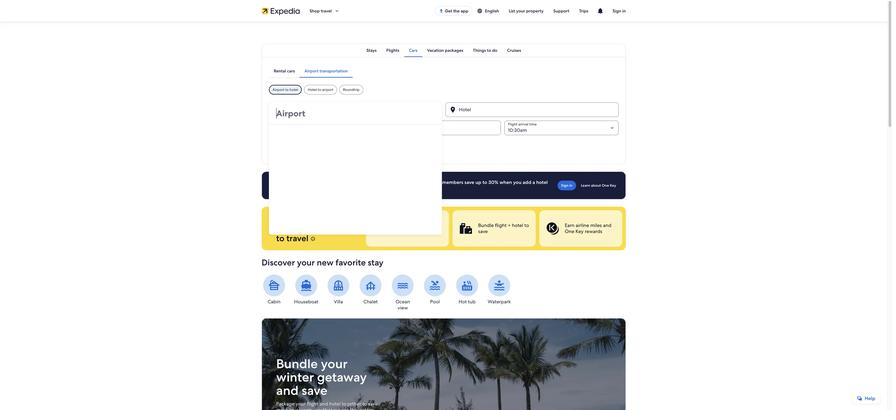 Task type: describe. For each thing, give the bounding box(es) containing it.
villa button
[[326, 275, 351, 305]]

stays
[[367, 48, 377, 53]]

on inside save 10% or more on over 100,000 hotels with member prices. also, members save up to 30% when you add a hotel to a flight
[[330, 179, 336, 186]]

airport
[[322, 87, 333, 92]]

pool button
[[423, 275, 448, 305]]

this
[[350, 408, 358, 411]]

houseboat button
[[294, 275, 319, 305]]

prices
[[392, 229, 405, 235]]

get alerts if flight prices drop
[[392, 223, 430, 235]]

learn
[[581, 183, 590, 188]]

support link
[[549, 5, 575, 16]]

download the app button image
[[439, 9, 444, 13]]

vacation
[[427, 48, 444, 53]]

your for bundle
[[321, 356, 348, 373]]

bundle flight + hotel to save
[[478, 223, 529, 235]]

in inside dropdown button
[[623, 8, 626, 14]]

airline
[[576, 223, 589, 229]]

on inside bundle your winter getaway and save package your flight and hotel together to save more on a warm-weather escape this winter.
[[289, 408, 295, 411]]

key inside earn airline miles and one key rewards
[[576, 229, 584, 235]]

flights
[[386, 48, 399, 53]]

bundle for your
[[276, 356, 318, 373]]

small image
[[477, 8, 483, 14]]

flights link
[[382, 44, 404, 57]]

sign in link
[[558, 181, 576, 191]]

you
[[513, 179, 522, 186]]

ocean view button
[[391, 275, 415, 312]]

tab list containing rental cars
[[269, 64, 353, 78]]

communication center icon image
[[597, 7, 604, 15]]

easier
[[276, 224, 300, 234]]

travel inside dropdown button
[[321, 8, 332, 14]]

if
[[414, 223, 417, 229]]

cars
[[409, 48, 418, 53]]

winter.
[[359, 408, 374, 411]]

cruises
[[507, 48, 521, 53]]

earn
[[565, 223, 575, 229]]

airport to hotel
[[273, 87, 298, 92]]

save inside save 10% or more on over 100,000 hotels with member prices. also, members save up to 30% when you add a hotel to a flight
[[465, 179, 475, 186]]

sign inside dropdown button
[[613, 8, 622, 14]]

get for get alerts if flight prices drop
[[392, 223, 400, 229]]

add
[[523, 179, 532, 186]]

0 vertical spatial one
[[602, 183, 609, 188]]

hotel left 'hotel'
[[290, 87, 298, 92]]

to down the rental cars link
[[285, 87, 289, 92]]

30%
[[489, 179, 499, 186]]

things to do link
[[468, 44, 502, 57]]

english
[[485, 8, 499, 14]]

tub
[[468, 299, 476, 305]]

for
[[302, 224, 313, 234]]

stay
[[368, 258, 384, 268]]

save inside bundle flight + hotel to save
[[478, 229, 488, 235]]

airport transportation
[[305, 68, 348, 74]]

vacation packages link
[[422, 44, 468, 57]]

and inside earn airline miles and one key rewards
[[603, 223, 612, 229]]

0 horizontal spatial and
[[276, 383, 299, 400]]

weather
[[314, 408, 332, 411]]

cruises link
[[502, 44, 526, 57]]

makes
[[310, 214, 335, 225]]

rewards
[[585, 229, 603, 235]]

chalet button
[[358, 275, 383, 305]]

things to do
[[473, 48, 498, 53]]

escape
[[334, 408, 349, 411]]

expedia makes it easier for everyone to travel
[[276, 214, 352, 244]]

together
[[342, 401, 361, 408]]

10%
[[301, 179, 310, 186]]

to right 'hotel'
[[318, 87, 321, 92]]

get the app link
[[435, 6, 473, 16]]

chalet
[[364, 299, 378, 305]]

about
[[591, 183, 601, 188]]

airport for airport to hotel
[[273, 87, 284, 92]]

save up warm-
[[302, 383, 328, 400]]

discover your new favorite stay
[[262, 258, 384, 268]]

drop
[[406, 229, 417, 235]]

flight inside "get alerts if flight prices drop"
[[419, 223, 430, 229]]

a left 10%
[[296, 186, 298, 192]]

ocean
[[396, 299, 410, 305]]

members
[[442, 179, 464, 186]]

hot tub button
[[455, 275, 480, 305]]

xsmall image
[[311, 237, 315, 242]]

package
[[276, 401, 295, 408]]

bundle your winter getaway and save main content
[[0, 22, 888, 411]]

one inside earn airline miles and one key rewards
[[565, 229, 575, 235]]

cars
[[287, 68, 295, 74]]

expedia
[[276, 214, 308, 225]]

a inside bundle your winter getaway and save package your flight and hotel together to save more on a warm-weather escape this winter.
[[296, 408, 299, 411]]

to left 10%
[[290, 186, 294, 192]]

your for discover
[[297, 258, 315, 268]]

sign inside bundle your winter getaway and save main content
[[561, 183, 569, 188]]

things
[[473, 48, 486, 53]]

hotel inside bundle your winter getaway and save package your flight and hotel together to save more on a warm-weather escape this winter.
[[329, 401, 341, 408]]

sign in inside sign in dropdown button
[[613, 8, 626, 14]]

rental cars
[[274, 68, 295, 74]]

cabin
[[268, 299, 281, 305]]

trips link
[[575, 5, 593, 16]]

support
[[554, 8, 570, 14]]

trips
[[579, 8, 589, 14]]

app
[[461, 8, 469, 14]]

hotel to airport
[[308, 87, 333, 92]]

2 vertical spatial and
[[320, 401, 328, 408]]

pool
[[430, 299, 440, 305]]

member
[[394, 179, 414, 186]]

transportation
[[320, 68, 348, 74]]

hot
[[459, 299, 467, 305]]

flight inside bundle flight + hotel to save
[[495, 223, 507, 229]]

list
[[509, 8, 515, 14]]

hotel
[[308, 87, 317, 92]]

shop travel
[[310, 8, 332, 14]]

more inside save 10% or more on over 100,000 hotels with member prices. also, members save up to 30% when you add a hotel to a flight
[[317, 179, 329, 186]]

airport transportation link
[[300, 64, 353, 78]]



Task type: locate. For each thing, give the bounding box(es) containing it.
2 out of 3 element
[[453, 211, 536, 247]]

cabin button
[[262, 275, 287, 305]]

1 horizontal spatial bundle
[[478, 223, 494, 229]]

0 horizontal spatial airport
[[273, 87, 284, 92]]

0 horizontal spatial key
[[576, 229, 584, 235]]

flight
[[299, 186, 311, 192], [419, 223, 430, 229], [495, 223, 507, 229], [307, 401, 319, 408]]

tab list
[[262, 44, 626, 57], [269, 64, 353, 78]]

sign in left learn
[[561, 183, 573, 188]]

sign in
[[613, 8, 626, 14], [561, 183, 573, 188]]

cars link
[[404, 44, 422, 57]]

flight right if
[[419, 223, 430, 229]]

0 horizontal spatial sign in
[[561, 183, 573, 188]]

0 horizontal spatial on
[[289, 408, 295, 411]]

english button
[[473, 5, 504, 16]]

0 vertical spatial more
[[317, 179, 329, 186]]

get the app
[[445, 8, 469, 14]]

0 horizontal spatial sign
[[561, 183, 569, 188]]

1 vertical spatial on
[[289, 408, 295, 411]]

key
[[610, 183, 616, 188], [576, 229, 584, 235]]

to inside bundle your winter getaway and save package your flight and hotel together to save more on a warm-weather escape this winter.
[[362, 401, 367, 408]]

hotel
[[290, 87, 298, 92], [536, 179, 548, 186], [512, 223, 524, 229], [329, 401, 341, 408]]

travel left xsmall image
[[287, 233, 309, 244]]

waterpark
[[488, 299, 511, 305]]

sign in right communication center icon
[[613, 8, 626, 14]]

hot tub
[[459, 299, 476, 305]]

a left warm-
[[296, 408, 299, 411]]

0 vertical spatial key
[[610, 183, 616, 188]]

bundle inside bundle flight + hotel to save
[[478, 223, 494, 229]]

1 vertical spatial get
[[392, 223, 400, 229]]

1 vertical spatial one
[[565, 229, 575, 235]]

1 horizontal spatial airport
[[305, 68, 319, 74]]

getaway
[[317, 370, 367, 386]]

bundle your winter getaway and save package your flight and hotel together to save more on a warm-weather escape this winter.
[[276, 356, 378, 411]]

in
[[623, 8, 626, 14], [570, 183, 573, 188]]

hotel inside save 10% or more on over 100,000 hotels with member prices. also, members save up to 30% when you add a hotel to a flight
[[536, 179, 548, 186]]

flight inside save 10% or more on over 100,000 hotels with member prices. also, members save up to 30% when you add a hotel to a flight
[[299, 186, 311, 192]]

sign
[[613, 8, 622, 14], [561, 183, 569, 188]]

0 vertical spatial in
[[623, 8, 626, 14]]

one right about
[[602, 183, 609, 188]]

hotel left together
[[329, 401, 341, 408]]

1 horizontal spatial more
[[317, 179, 329, 186]]

flight inside bundle your winter getaway and save package your flight and hotel together to save more on a warm-weather escape this winter.
[[307, 401, 319, 408]]

to inside expedia makes it easier for everyone to travel
[[276, 233, 285, 244]]

more left warm-
[[276, 408, 288, 411]]

hotel right + in the bottom of the page
[[512, 223, 524, 229]]

your for list
[[516, 8, 525, 14]]

save left + in the bottom of the page
[[478, 229, 488, 235]]

+
[[508, 223, 511, 229]]

1 vertical spatial more
[[276, 408, 288, 411]]

100,000
[[348, 179, 367, 186]]

get left alerts
[[392, 223, 400, 229]]

get right download the app button "icon"
[[445, 8, 452, 14]]

discover
[[262, 258, 295, 268]]

tab list containing stays
[[262, 44, 626, 57]]

sign left learn
[[561, 183, 569, 188]]

2 horizontal spatial and
[[603, 223, 612, 229]]

key right about
[[610, 183, 616, 188]]

1 horizontal spatial travel
[[321, 8, 332, 14]]

1 vertical spatial key
[[576, 229, 584, 235]]

to inside bundle flight + hotel to save
[[525, 223, 529, 229]]

1 vertical spatial in
[[570, 183, 573, 188]]

hotel right add
[[536, 179, 548, 186]]

in left learn
[[570, 183, 573, 188]]

up
[[476, 179, 482, 186]]

0 vertical spatial get
[[445, 8, 452, 14]]

0 horizontal spatial one
[[565, 229, 575, 235]]

or
[[311, 179, 316, 186]]

more inside bundle your winter getaway and save package your flight and hotel together to save more on a warm-weather escape this winter.
[[276, 408, 288, 411]]

it
[[337, 214, 342, 225]]

favorite
[[336, 258, 366, 268]]

1 vertical spatial tab list
[[269, 64, 353, 78]]

over
[[337, 179, 347, 186]]

shop
[[310, 8, 320, 14]]

list your property link
[[504, 5, 549, 16]]

save left up
[[465, 179, 475, 186]]

0 horizontal spatial bundle
[[276, 356, 318, 373]]

airport up 'hotel'
[[305, 68, 319, 74]]

more right or
[[317, 179, 329, 186]]

sign right communication center icon
[[613, 8, 622, 14]]

expedia logo image
[[262, 7, 300, 15]]

0 horizontal spatial more
[[276, 408, 288, 411]]

1 horizontal spatial and
[[320, 401, 328, 408]]

1 horizontal spatial sign
[[613, 8, 622, 14]]

hotel inside bundle flight + hotel to save
[[512, 223, 524, 229]]

1 horizontal spatial sign in
[[613, 8, 626, 14]]

bundle
[[478, 223, 494, 229], [276, 356, 318, 373]]

sign in button
[[608, 4, 631, 18]]

1 horizontal spatial one
[[602, 183, 609, 188]]

3 out of 3 element
[[540, 211, 623, 247]]

trailing image
[[334, 8, 340, 14]]

airport for airport transportation
[[305, 68, 319, 74]]

prices.
[[415, 179, 429, 186]]

Airport text field
[[269, 103, 442, 125]]

ocean view
[[396, 299, 410, 312]]

airport
[[305, 68, 319, 74], [273, 87, 284, 92]]

1 vertical spatial sign
[[561, 183, 569, 188]]

in inside main content
[[570, 183, 573, 188]]

save 10% or more on over 100,000 hotels with member prices. also, members save up to 30% when you add a hotel to a flight
[[290, 179, 548, 192]]

airport down rental
[[273, 87, 284, 92]]

the
[[453, 8, 460, 14]]

vacation packages
[[427, 48, 463, 53]]

0 vertical spatial sign
[[613, 8, 622, 14]]

0 horizontal spatial in
[[570, 183, 573, 188]]

1 out of 3 element
[[366, 211, 449, 247]]

0 vertical spatial tab list
[[262, 44, 626, 57]]

0 vertical spatial airport
[[305, 68, 319, 74]]

bundle for flight
[[478, 223, 494, 229]]

to
[[487, 48, 491, 53], [285, 87, 289, 92], [318, 87, 321, 92], [483, 179, 487, 186], [290, 186, 294, 192], [525, 223, 529, 229], [276, 233, 285, 244], [362, 401, 367, 408]]

property
[[526, 8, 544, 14]]

view
[[398, 305, 408, 312]]

on
[[330, 179, 336, 186], [289, 408, 295, 411]]

to right + in the bottom of the page
[[525, 223, 529, 229]]

miles
[[591, 223, 602, 229]]

0 horizontal spatial travel
[[287, 233, 309, 244]]

warm-
[[300, 408, 314, 411]]

0 vertical spatial and
[[603, 223, 612, 229]]

when
[[500, 179, 512, 186]]

0 vertical spatial on
[[330, 179, 336, 186]]

bundle inside bundle your winter getaway and save package your flight and hotel together to save more on a warm-weather escape this winter.
[[276, 356, 318, 373]]

key right 'earn'
[[576, 229, 584, 235]]

1 vertical spatial airport
[[273, 87, 284, 92]]

1 vertical spatial bundle
[[276, 356, 318, 373]]

hotels
[[368, 179, 382, 186]]

waterpark button
[[487, 275, 512, 305]]

1 vertical spatial and
[[276, 383, 299, 400]]

1 horizontal spatial get
[[445, 8, 452, 14]]

on left over
[[330, 179, 336, 186]]

alerts
[[401, 223, 413, 229]]

1 horizontal spatial key
[[610, 183, 616, 188]]

do
[[492, 48, 498, 53]]

a
[[533, 179, 535, 186], [296, 186, 298, 192], [296, 408, 299, 411]]

0 vertical spatial sign in
[[613, 8, 626, 14]]

shop travel button
[[305, 4, 345, 18]]

get inside "get alerts if flight prices drop"
[[392, 223, 400, 229]]

to right this
[[362, 401, 367, 408]]

get for get the app
[[445, 8, 452, 14]]

one
[[602, 183, 609, 188], [565, 229, 575, 235]]

1 horizontal spatial in
[[623, 8, 626, 14]]

1 vertical spatial sign in
[[561, 183, 573, 188]]

flight right 'package'
[[307, 401, 319, 408]]

to left do
[[487, 48, 491, 53]]

0 vertical spatial bundle
[[478, 223, 494, 229]]

a right add
[[533, 179, 535, 186]]

your
[[516, 8, 525, 14], [297, 258, 315, 268], [321, 356, 348, 373], [296, 401, 306, 408]]

travel inside expedia makes it easier for everyone to travel
[[287, 233, 309, 244]]

learn about one key
[[581, 183, 616, 188]]

rental cars link
[[269, 64, 300, 78]]

one left airline at bottom
[[565, 229, 575, 235]]

save right this
[[368, 401, 378, 408]]

sign in inside sign in link
[[561, 183, 573, 188]]

and right warm-
[[320, 401, 328, 408]]

0 horizontal spatial get
[[392, 223, 400, 229]]

0 vertical spatial travel
[[321, 8, 332, 14]]

get
[[445, 8, 452, 14], [392, 223, 400, 229]]

1 horizontal spatial on
[[330, 179, 336, 186]]

in right communication center icon
[[623, 8, 626, 14]]

flight left or
[[299, 186, 311, 192]]

packages
[[445, 48, 463, 53]]

to right up
[[483, 179, 487, 186]]

flight left + in the bottom of the page
[[495, 223, 507, 229]]

more
[[317, 179, 329, 186], [276, 408, 288, 411]]

list your property
[[509, 8, 544, 14]]

with
[[383, 179, 393, 186]]

travel sale activities deals image
[[262, 319, 626, 411]]

save
[[465, 179, 475, 186], [478, 229, 488, 235], [302, 383, 328, 400], [368, 401, 378, 408]]

to down expedia at the bottom left
[[276, 233, 285, 244]]

stays link
[[362, 44, 382, 57]]

on left warm-
[[289, 408, 295, 411]]

and up 'package'
[[276, 383, 299, 400]]

1 vertical spatial travel
[[287, 233, 309, 244]]

rental
[[274, 68, 286, 74]]

winter
[[276, 370, 314, 386]]

and right 'miles'
[[603, 223, 612, 229]]

travel left trailing image
[[321, 8, 332, 14]]

everyone
[[315, 224, 352, 234]]

houseboat
[[294, 299, 319, 305]]



Task type: vqa. For each thing, say whether or not it's contained in the screenshot.
Breadcrumbs region
no



